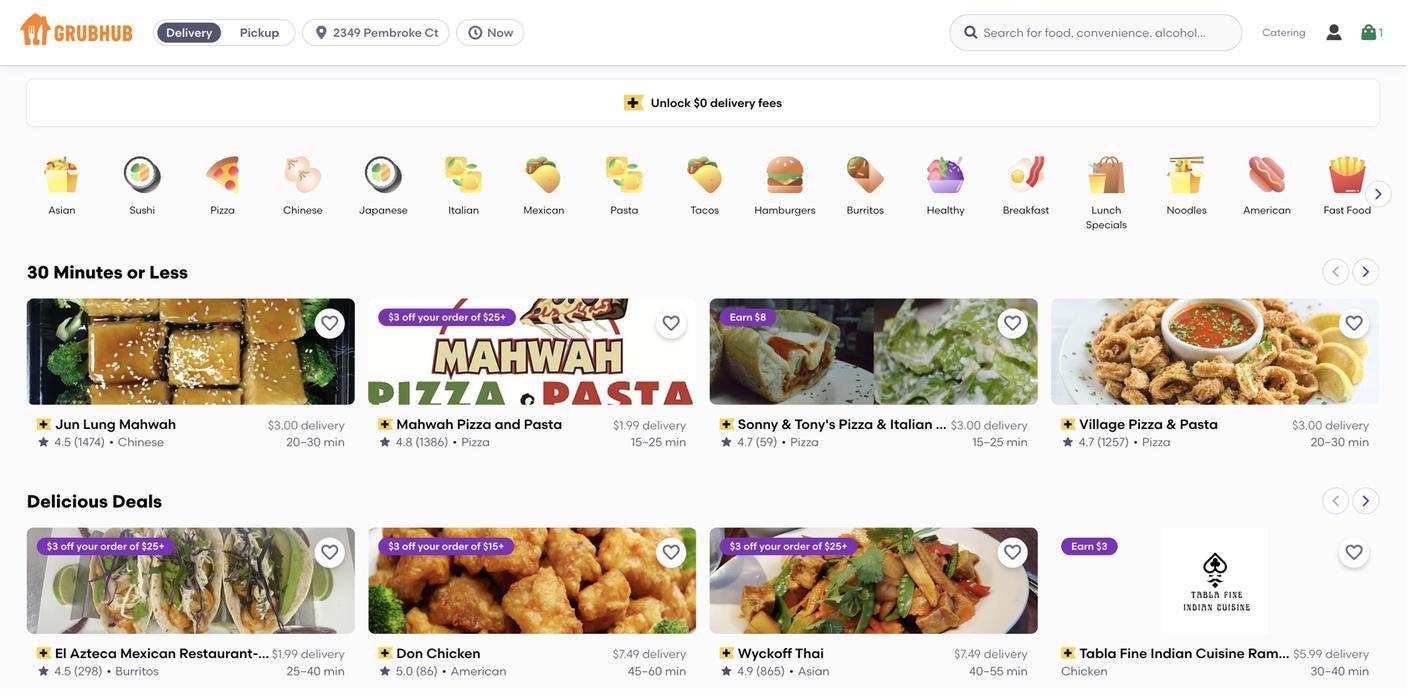 Task type: locate. For each thing, give the bounding box(es) containing it.
• pizza down tony's
[[782, 435, 819, 450]]

thai
[[795, 646, 824, 662]]

0 horizontal spatial $3 off your order of $25+
[[47, 541, 165, 553]]

0 horizontal spatial $1.99 delivery
[[272, 648, 345, 662]]

tacos image
[[676, 157, 734, 193]]

0 horizontal spatial &
[[782, 416, 792, 433]]

0 vertical spatial 4.5
[[54, 435, 71, 450]]

caret right icon image
[[1372, 188, 1385, 201], [1359, 265, 1373, 279], [1359, 495, 1373, 508]]

15–25 min for mahwah pizza and pasta
[[631, 435, 686, 450]]

jun lung mahwah
[[55, 416, 176, 433]]

0 horizontal spatial $1.99
[[272, 648, 298, 662]]

$3 off your order of $25+ for and
[[388, 311, 506, 324]]

fast
[[1324, 204, 1345, 216]]

1 horizontal spatial svg image
[[467, 24, 484, 41]]

american down american image at the right
[[1243, 204, 1291, 216]]

0 horizontal spatial 20–30
[[286, 435, 321, 450]]

1 horizontal spatial $1.99 delivery
[[613, 418, 686, 433]]

1 subscription pass image from the left
[[37, 648, 52, 660]]

1 horizontal spatial $3.00 delivery
[[951, 418, 1028, 433]]

chicken down tabla
[[1061, 665, 1108, 679]]

mexican
[[524, 204, 565, 216], [120, 646, 176, 662]]

1 horizontal spatial italian
[[890, 416, 933, 433]]

0 horizontal spatial $3.00 delivery
[[268, 418, 345, 433]]

0 vertical spatial $1.99 delivery
[[613, 418, 686, 433]]

chinese
[[283, 204, 323, 216], [118, 435, 164, 450]]

1 $3.00 from the left
[[268, 418, 298, 433]]

1 vertical spatial $1.99 delivery
[[272, 648, 345, 662]]

2 $7.49 delivery from the left
[[955, 648, 1028, 662]]

3 subscription pass image from the left
[[1061, 648, 1076, 660]]

4.5
[[54, 435, 71, 450], [54, 665, 71, 679]]

2 horizontal spatial mahwah
[[397, 416, 454, 433]]

sonny & tony's pizza & italian restaurant
[[738, 416, 1009, 433]]

save this restaurant button
[[315, 309, 345, 339], [656, 309, 686, 339], [998, 309, 1028, 339], [1339, 309, 1369, 339], [315, 538, 345, 568], [656, 538, 686, 568], [998, 538, 1028, 568], [1339, 538, 1369, 568]]

0 vertical spatial earn
[[730, 311, 753, 324]]

caret right icon image for delicious deals
[[1359, 495, 1373, 508]]

0 horizontal spatial $25+
[[142, 541, 165, 553]]

0 horizontal spatial 15–25 min
[[631, 435, 686, 450]]

1 horizontal spatial chicken
[[1061, 665, 1108, 679]]

1 vertical spatial $1.99
[[272, 648, 298, 662]]

el azteca mexican restaurant-mahwah
[[55, 646, 315, 662]]

indian
[[1151, 646, 1193, 662]]

3 & from the left
[[1166, 416, 1177, 433]]

off for el
[[61, 541, 74, 553]]

delivery for sonny & tony's pizza & italian restaurant
[[984, 418, 1028, 433]]

your for wyckoff
[[759, 541, 781, 553]]

save this restaurant image
[[661, 314, 681, 334], [1003, 314, 1023, 334], [320, 543, 340, 563], [1344, 543, 1364, 563]]

off for wyckoff
[[744, 541, 757, 553]]

0 horizontal spatial 20–30 min
[[286, 435, 345, 450]]

1 horizontal spatial 20–30 min
[[1311, 435, 1369, 450]]

subscription pass image
[[37, 419, 52, 431], [378, 419, 393, 431], [720, 419, 735, 431], [1061, 419, 1076, 431], [378, 648, 393, 660]]

burritos down azteca on the left bottom of the page
[[115, 665, 159, 679]]

pasta down "village pizza & pasta logo"
[[1180, 416, 1218, 433]]

pasta for village pizza & pasta
[[1180, 416, 1218, 433]]

2 horizontal spatial $3.00 delivery
[[1293, 418, 1369, 433]]

&
[[782, 416, 792, 433], [877, 416, 887, 433], [1166, 416, 1177, 433]]

star icon image left 4.5 (1474)
[[37, 436, 50, 449]]

subscription pass image left tabla
[[1061, 648, 1076, 660]]

village
[[1080, 416, 1125, 433]]

2 caret left icon image from the top
[[1329, 495, 1343, 508]]

now button
[[456, 19, 531, 46]]

$8
[[755, 311, 766, 324]]

0 vertical spatial chinese
[[283, 204, 323, 216]]

2 horizontal spatial subscription pass image
[[1061, 648, 1076, 660]]

0 horizontal spatial chinese
[[118, 435, 164, 450]]

jun lung mahwah  logo image
[[27, 299, 355, 405]]

$5.99 delivery
[[1294, 648, 1369, 662]]

0 horizontal spatial $7.49
[[613, 648, 640, 662]]

1 $7.49 delivery from the left
[[613, 648, 686, 662]]

pizza down mahwah pizza and pasta
[[461, 435, 490, 450]]

mexican up • burritos
[[120, 646, 176, 662]]

off
[[402, 311, 416, 324], [61, 541, 74, 553], [402, 541, 416, 553], [744, 541, 757, 553]]

1 horizontal spatial • pizza
[[782, 435, 819, 450]]

$1.99 delivery
[[613, 418, 686, 433], [272, 648, 345, 662]]

1 horizontal spatial asian
[[798, 665, 830, 679]]

0 horizontal spatial pasta
[[524, 416, 562, 433]]

$7.49 up 40–55
[[955, 648, 981, 662]]

order for pizza
[[442, 311, 468, 324]]

earn
[[730, 311, 753, 324], [1071, 541, 1094, 553]]

4.8
[[396, 435, 413, 450]]

svg image inside now button
[[467, 24, 484, 41]]

2 15–25 from the left
[[973, 435, 1004, 450]]

0 horizontal spatial subscription pass image
[[37, 648, 52, 660]]

0 horizontal spatial 4.7
[[737, 435, 753, 450]]

subscription pass image left el
[[37, 648, 52, 660]]

45–60
[[628, 665, 662, 679]]

4.7 down village
[[1079, 435, 1095, 450]]

0 horizontal spatial svg image
[[313, 24, 330, 41]]

star icon image left 4.8
[[378, 436, 392, 449]]

15–25 for mahwah pizza and pasta
[[631, 435, 662, 450]]

noodles image
[[1158, 157, 1216, 193]]

0 horizontal spatial italian
[[448, 204, 479, 216]]

svg image inside "1" button
[[1359, 23, 1379, 43]]

chicken up • american
[[426, 646, 481, 662]]

delivery for el azteca mexican restaurant-mahwah
[[301, 648, 345, 662]]

0 vertical spatial asian
[[48, 204, 76, 216]]

1 horizontal spatial &
[[877, 416, 887, 433]]

1 vertical spatial caret left icon image
[[1329, 495, 1343, 508]]

earn $8
[[730, 311, 766, 324]]

off for mahwah
[[402, 311, 416, 324]]

italian down italian image
[[448, 204, 479, 216]]

mahwah up 25–40
[[258, 646, 315, 662]]

wyckoff thai
[[738, 646, 824, 662]]

$25+ for and
[[483, 311, 506, 324]]

0 vertical spatial burritos
[[847, 204, 884, 216]]

1 vertical spatial chinese
[[118, 435, 164, 450]]

svg image left "1" button
[[1324, 23, 1344, 43]]

star icon image for sonny & tony's pizza & italian restaurant
[[720, 436, 733, 449]]

5.0
[[396, 665, 413, 679]]

• right (59)
[[782, 435, 786, 450]]

• pizza down village pizza & pasta in the bottom of the page
[[1133, 435, 1171, 450]]

star icon image left 4.7 (1257)
[[1061, 436, 1075, 449]]

1 horizontal spatial $25+
[[483, 311, 506, 324]]

2 subscription pass image from the left
[[720, 648, 735, 660]]

2 vertical spatial caret right icon image
[[1359, 495, 1373, 508]]

$3.00 delivery
[[268, 418, 345, 433], [951, 418, 1028, 433], [1293, 418, 1369, 433]]

food
[[1347, 204, 1372, 216]]

1 4.7 from the left
[[737, 435, 753, 450]]

3 • pizza from the left
[[1133, 435, 1171, 450]]

el azteca mexican restaurant-mahwah logo image
[[27, 528, 355, 634]]

2 20–30 from the left
[[1311, 435, 1345, 450]]

star icon image for don chicken
[[378, 665, 392, 679]]

1 4.5 from the top
[[54, 435, 71, 450]]

pasta down pasta image
[[611, 204, 638, 216]]

3 $3.00 delivery from the left
[[1293, 418, 1369, 433]]

0 horizontal spatial 15–25
[[631, 435, 662, 450]]

• pizza for tony's
[[782, 435, 819, 450]]

save this restaurant image
[[320, 314, 340, 334], [1344, 314, 1364, 334], [661, 543, 681, 563], [1003, 543, 1023, 563]]

4.5 down jun
[[54, 435, 71, 450]]

save this restaurant button for tabla fine indian cuisine ramsey
[[1339, 538, 1369, 568]]

fast food
[[1324, 204, 1372, 216]]

2 • pizza from the left
[[782, 435, 819, 450]]

1 horizontal spatial $3.00
[[951, 418, 981, 433]]

chinese down 'chinese' image
[[283, 204, 323, 216]]

subscription pass image for don chicken
[[378, 648, 393, 660]]

caret left icon image for 30 minutes or less
[[1329, 265, 1343, 279]]

4.7 left (59)
[[737, 435, 753, 450]]

$7.49 delivery up 40–55
[[955, 648, 1028, 662]]

sushi
[[130, 204, 155, 216]]

village pizza & pasta logo image
[[1051, 299, 1380, 405]]

4.5 down el
[[54, 665, 71, 679]]

• down village pizza & pasta in the bottom of the page
[[1133, 435, 1138, 450]]

star icon image
[[37, 436, 50, 449], [378, 436, 392, 449], [720, 436, 733, 449], [1061, 436, 1075, 449], [37, 665, 50, 679], [378, 665, 392, 679], [720, 665, 733, 679]]

4.5 for 30
[[54, 435, 71, 450]]

1 15–25 min from the left
[[631, 435, 686, 450]]

asian down the thai
[[798, 665, 830, 679]]

mahwah up • chinese
[[119, 416, 176, 433]]

4.7 for sonny & tony's pizza & italian restaurant
[[737, 435, 753, 450]]

1 $3.00 delivery from the left
[[268, 418, 345, 433]]

1 horizontal spatial subscription pass image
[[720, 648, 735, 660]]

wyckoff
[[738, 646, 792, 662]]

min for tabla fine indian cuisine ramsey
[[1348, 665, 1369, 679]]

caret right icon image for 30 minutes or less
[[1359, 265, 1373, 279]]

caret left icon image
[[1329, 265, 1343, 279], [1329, 495, 1343, 508]]

• down 'jun lung mahwah'
[[109, 435, 114, 450]]

$7.49 delivery for wyckoff thai
[[955, 648, 1028, 662]]

• pizza down mahwah pizza and pasta
[[453, 435, 490, 450]]

$7.49 delivery for don chicken
[[613, 648, 686, 662]]

asian
[[48, 204, 76, 216], [798, 665, 830, 679]]

grubhub plus flag logo image
[[624, 95, 644, 111]]

your
[[418, 311, 439, 324], [76, 541, 98, 553], [418, 541, 439, 553], [759, 541, 781, 553]]

15–25 min
[[631, 435, 686, 450], [973, 435, 1028, 450]]

$3 off your order of $25+ for mexican
[[47, 541, 165, 553]]

0 horizontal spatial mexican
[[120, 646, 176, 662]]

20–30 min for village pizza & pasta
[[1311, 435, 1369, 450]]

mahwah up 4.8 (1386)
[[397, 416, 454, 433]]

1 horizontal spatial 15–25
[[973, 435, 1004, 450]]

2 horizontal spatial $3.00
[[1293, 418, 1323, 433]]

american image
[[1238, 157, 1297, 193]]

min for wyckoff thai
[[1007, 665, 1028, 679]]

pickup
[[240, 26, 279, 40]]

$15+
[[483, 541, 504, 553]]

• right the '(1386)'
[[453, 435, 457, 450]]

0 vertical spatial chicken
[[426, 646, 481, 662]]

wyckoff thai logo image
[[710, 528, 1038, 634]]

1 • pizza from the left
[[453, 435, 490, 450]]

of for azteca
[[129, 541, 139, 553]]

0 horizontal spatial $3.00
[[268, 418, 298, 433]]

2 horizontal spatial pasta
[[1180, 416, 1218, 433]]

chicken
[[426, 646, 481, 662], [1061, 665, 1108, 679]]

save this restaurant button for don chicken
[[656, 538, 686, 568]]

1 vertical spatial mexican
[[120, 646, 176, 662]]

american down don chicken
[[451, 665, 507, 679]]

order for azteca
[[100, 541, 127, 553]]

1 vertical spatial caret right icon image
[[1359, 265, 1373, 279]]

japanese image
[[354, 157, 413, 193]]

3 $3.00 from the left
[[1293, 418, 1323, 433]]

0 horizontal spatial svg image
[[963, 24, 980, 41]]

$3 for mahwah pizza and pasta
[[388, 311, 400, 324]]

1 horizontal spatial pasta
[[611, 204, 638, 216]]

0 horizontal spatial $7.49 delivery
[[613, 648, 686, 662]]

1 vertical spatial 4.5
[[54, 665, 71, 679]]

mahwah pizza and pasta logo image
[[368, 299, 696, 405]]

your for el
[[76, 541, 98, 553]]

1 vertical spatial burritos
[[115, 665, 159, 679]]

star icon image left 4.7 (59)
[[720, 436, 733, 449]]

svg image left now
[[467, 24, 484, 41]]

svg image
[[1359, 23, 1379, 43], [963, 24, 980, 41]]

Search for food, convenience, alcohol... search field
[[950, 14, 1243, 51]]

0 horizontal spatial • pizza
[[453, 435, 490, 450]]

burritos
[[847, 204, 884, 216], [115, 665, 159, 679]]

village pizza & pasta
[[1080, 416, 1218, 433]]

lunch
[[1092, 204, 1122, 216]]

0 vertical spatial $1.99
[[613, 418, 640, 433]]

4.7 (1257)
[[1079, 435, 1129, 450]]

2 $3.00 from the left
[[951, 418, 981, 433]]

$3.00 delivery for village pizza & pasta
[[1293, 418, 1369, 433]]

1 horizontal spatial $7.49 delivery
[[955, 648, 1028, 662]]

noodles
[[1167, 204, 1207, 216]]

pizza up (1257)
[[1129, 416, 1163, 433]]

breakfast
[[1003, 204, 1049, 216]]

1 horizontal spatial $7.49
[[955, 648, 981, 662]]

1 20–30 from the left
[[286, 435, 321, 450]]

mexican down mexican image
[[524, 204, 565, 216]]

asian image
[[33, 157, 91, 193]]

20–30 min for jun lung mahwah
[[286, 435, 345, 450]]

2 20–30 min from the left
[[1311, 435, 1369, 450]]

of for thai
[[812, 541, 822, 553]]

or
[[127, 262, 145, 283]]

1 horizontal spatial earn
[[1071, 541, 1094, 553]]

1 20–30 min from the left
[[286, 435, 345, 450]]

•
[[109, 435, 114, 450], [453, 435, 457, 450], [782, 435, 786, 450], [1133, 435, 1138, 450], [107, 665, 111, 679], [442, 665, 447, 679], [789, 665, 794, 679]]

5.0 (86)
[[396, 665, 438, 679]]

• for and
[[453, 435, 457, 450]]

earn for tabla fine indian cuisine ramsey
[[1071, 541, 1094, 553]]

chinese down 'jun lung mahwah'
[[118, 435, 164, 450]]

svg image inside '2349 pembroke ct' 'button'
[[313, 24, 330, 41]]

• for tony's
[[782, 435, 786, 450]]

burritos down "burritos" image
[[847, 204, 884, 216]]

delicious
[[27, 491, 108, 513]]

min for mahwah pizza and pasta
[[665, 435, 686, 450]]

1 horizontal spatial svg image
[[1359, 23, 1379, 43]]

0 horizontal spatial burritos
[[115, 665, 159, 679]]

pasta image
[[595, 157, 654, 193]]

30–40 min
[[1311, 665, 1369, 679]]

star icon image left the 4.5 (298)
[[37, 665, 50, 679]]

• pizza for and
[[453, 435, 490, 450]]

1 15–25 from the left
[[631, 435, 662, 450]]

& right village
[[1166, 416, 1177, 433]]

subscription pass image
[[37, 648, 52, 660], [720, 648, 735, 660], [1061, 648, 1076, 660]]

2 $7.49 from the left
[[955, 648, 981, 662]]

1 vertical spatial earn
[[1071, 541, 1094, 553]]

subscription pass image left wyckoff
[[720, 648, 735, 660]]

min for don chicken
[[665, 665, 686, 679]]

unlock
[[651, 96, 691, 110]]

$7.49
[[613, 648, 640, 662], [955, 648, 981, 662]]

1 horizontal spatial 15–25 min
[[973, 435, 1028, 450]]

1 horizontal spatial chinese
[[283, 204, 323, 216]]

asian down asian image
[[48, 204, 76, 216]]

delivery
[[710, 96, 756, 110], [301, 418, 345, 433], [642, 418, 686, 433], [984, 418, 1028, 433], [1326, 418, 1369, 433], [301, 648, 345, 662], [642, 648, 686, 662], [984, 648, 1028, 662], [1326, 648, 1369, 662]]

star icon image for wyckoff thai
[[720, 665, 733, 679]]

$5.99
[[1294, 648, 1323, 662]]

svg image left 2349
[[313, 24, 330, 41]]

star icon image left 4.9
[[720, 665, 733, 679]]

italian image
[[434, 157, 493, 193]]

1 $7.49 from the left
[[613, 648, 640, 662]]

• right (298)
[[107, 665, 111, 679]]

$3 for don chicken
[[388, 541, 400, 553]]

japanese
[[359, 204, 408, 216]]

delivery for mahwah pizza and pasta
[[642, 418, 686, 433]]

& right tony's
[[877, 416, 887, 433]]

1
[[1379, 25, 1383, 40]]

0 vertical spatial american
[[1243, 204, 1291, 216]]

(865)
[[756, 665, 785, 679]]

$3.00 for jun lung mahwah
[[268, 418, 298, 433]]

0 vertical spatial mexican
[[524, 204, 565, 216]]

(1257)
[[1097, 435, 1129, 450]]

pasta right 'and' at the left bottom of page
[[524, 416, 562, 433]]

0 vertical spatial caret left icon image
[[1329, 265, 1343, 279]]

2 4.5 from the top
[[54, 665, 71, 679]]

catering button
[[1251, 14, 1318, 52]]

2 & from the left
[[877, 416, 887, 433]]

$7.49 delivery up 45–60
[[613, 648, 686, 662]]

italian left restaurant
[[890, 416, 933, 433]]

star icon image for mahwah pizza and pasta
[[378, 436, 392, 449]]

jun
[[55, 416, 80, 433]]

2 $3.00 delivery from the left
[[951, 418, 1028, 433]]

1 horizontal spatial 4.7
[[1079, 435, 1095, 450]]

2 horizontal spatial • pizza
[[1133, 435, 1171, 450]]

15–25 for sonny & tony's pizza & italian restaurant
[[973, 435, 1004, 450]]

subscription pass image for wyckoff thai
[[720, 648, 735, 660]]

$25+ for mexican
[[142, 541, 165, 553]]

& right the sonny
[[782, 416, 792, 433]]

svg image
[[1324, 23, 1344, 43], [313, 24, 330, 41], [467, 24, 484, 41]]

less
[[149, 262, 188, 283]]

lung
[[83, 416, 116, 433]]

star icon image left 5.0 at the bottom of the page
[[378, 665, 392, 679]]

1 vertical spatial american
[[451, 665, 507, 679]]

delivery for village pizza & pasta
[[1326, 418, 1369, 433]]

0 horizontal spatial earn
[[730, 311, 753, 324]]

american
[[1243, 204, 1291, 216], [451, 665, 507, 679]]

pasta
[[611, 204, 638, 216], [524, 416, 562, 433], [1180, 416, 1218, 433]]

1 horizontal spatial $1.99
[[613, 418, 640, 433]]

1 horizontal spatial 20–30
[[1311, 435, 1345, 450]]

2 15–25 min from the left
[[973, 435, 1028, 450]]

subscription pass image for jun lung mahwah
[[37, 419, 52, 431]]

1 caret left icon image from the top
[[1329, 265, 1343, 279]]

1 horizontal spatial $3 off your order of $25+
[[388, 311, 506, 324]]

pizza
[[210, 204, 235, 216], [457, 416, 491, 433], [839, 416, 873, 433], [1129, 416, 1163, 433], [461, 435, 490, 450], [790, 435, 819, 450], [1142, 435, 1171, 450]]

order
[[442, 311, 468, 324], [100, 541, 127, 553], [442, 541, 468, 553], [783, 541, 810, 553]]

$25+
[[483, 311, 506, 324], [142, 541, 165, 553], [825, 541, 848, 553]]

$7.49 up 45–60
[[613, 648, 640, 662]]

el
[[55, 646, 67, 662]]

$1.99
[[613, 418, 640, 433], [272, 648, 298, 662]]

4.7 (59)
[[737, 435, 777, 450]]

2 4.7 from the left
[[1079, 435, 1095, 450]]

2 horizontal spatial &
[[1166, 416, 1177, 433]]



Task type: describe. For each thing, give the bounding box(es) containing it.
burritos image
[[836, 157, 895, 193]]

(1474)
[[74, 435, 105, 450]]

• asian
[[789, 665, 830, 679]]

subscription pass image for el azteca mexican restaurant-mahwah
[[37, 648, 52, 660]]

subscription pass image for village pizza & pasta
[[1061, 419, 1076, 431]]

now
[[487, 26, 513, 40]]

min for el azteca mexican restaurant-mahwah
[[324, 665, 345, 679]]

2349
[[333, 26, 361, 40]]

• down wyckoff thai
[[789, 665, 794, 679]]

0 horizontal spatial asian
[[48, 204, 76, 216]]

4.5 for delicious
[[54, 665, 71, 679]]

and
[[495, 416, 521, 433]]

don chicken logo image
[[368, 528, 696, 634]]

20–30 for village pizza & pasta
[[1311, 435, 1345, 450]]

breakfast image
[[997, 157, 1056, 193]]

0 vertical spatial caret right icon image
[[1372, 188, 1385, 201]]

30 minutes or less
[[27, 262, 188, 283]]

4.5 (1474)
[[54, 435, 105, 450]]

2349 pembroke ct
[[333, 26, 439, 40]]

pizza right tony's
[[839, 416, 873, 433]]

• american
[[442, 665, 507, 679]]

star icon image for village pizza & pasta
[[1061, 436, 1075, 449]]

save this restaurant button for sonny & tony's pizza & italian restaurant
[[998, 309, 1028, 339]]

delivery button
[[154, 19, 224, 46]]

order for thai
[[783, 541, 810, 553]]

restaurant
[[936, 416, 1009, 433]]

1 button
[[1359, 18, 1383, 48]]

$3 for el azteca mexican restaurant-mahwah
[[47, 541, 58, 553]]

deals
[[112, 491, 162, 513]]

25–40
[[287, 665, 321, 679]]

svg image for 2349 pembroke ct
[[313, 24, 330, 41]]

$1.99 for pasta
[[613, 418, 640, 433]]

star icon image for jun lung mahwah
[[37, 436, 50, 449]]

save this restaurant image for sonny & tony's pizza & italian restaurant
[[1003, 314, 1023, 334]]

$3 for wyckoff thai
[[730, 541, 741, 553]]

$3.00 delivery for jun lung mahwah
[[268, 418, 345, 433]]

save this restaurant image for tabla fine indian cuisine ramsey
[[1344, 543, 1364, 563]]

delivery for jun lung mahwah
[[301, 418, 345, 433]]

$3.00 for sonny & tony's pizza & italian restaurant
[[951, 418, 981, 433]]

pembroke
[[364, 26, 422, 40]]

tabla fine indian cuisine ramsey logo image
[[1162, 528, 1269, 634]]

2349 pembroke ct button
[[302, 19, 456, 46]]

sushi image
[[113, 157, 172, 193]]

20–30 for jun lung mahwah
[[286, 435, 321, 450]]

$7.49 for don chicken
[[613, 648, 640, 662]]

restaurant-
[[179, 646, 258, 662]]

2 horizontal spatial $3 off your order of $25+
[[730, 541, 848, 553]]

40–55
[[969, 665, 1004, 679]]

pizza down tony's
[[790, 435, 819, 450]]

1 horizontal spatial american
[[1243, 204, 1291, 216]]

star icon image for el azteca mexican restaurant-mahwah
[[37, 665, 50, 679]]

0 horizontal spatial chicken
[[426, 646, 481, 662]]

min for sonny & tony's pizza & italian restaurant
[[1007, 435, 1028, 450]]

sonny & tony's pizza & italian restaurant logo image
[[710, 299, 1038, 405]]

4.7 for village pizza & pasta
[[1079, 435, 1095, 450]]

45–60 min
[[628, 665, 686, 679]]

save this restaurant button for wyckoff thai
[[998, 538, 1028, 568]]

• right (86)
[[442, 665, 447, 679]]

$1.99 delivery for el azteca mexican restaurant-mahwah
[[272, 648, 345, 662]]

healthy image
[[917, 157, 975, 193]]

$0
[[694, 96, 707, 110]]

catering
[[1263, 26, 1306, 38]]

min for village pizza & pasta
[[1348, 435, 1369, 450]]

(59)
[[756, 435, 777, 450]]

1 horizontal spatial burritos
[[847, 204, 884, 216]]

sonny
[[738, 416, 778, 433]]

4.9 (865)
[[737, 665, 785, 679]]

delivery for tabla fine indian cuisine ramsey
[[1326, 648, 1369, 662]]

subscription pass image for sonny & tony's pizza & italian restaurant
[[720, 419, 735, 431]]

4.5 (298)
[[54, 665, 102, 679]]

$3.00 delivery for sonny & tony's pizza & italian restaurant
[[951, 418, 1028, 433]]

tabla
[[1080, 646, 1117, 662]]

25–40 min
[[287, 665, 345, 679]]

don
[[397, 646, 423, 662]]

1 horizontal spatial mexican
[[524, 204, 565, 216]]

$3.00 for village pizza & pasta
[[1293, 418, 1323, 433]]

unlock $0 delivery fees
[[651, 96, 782, 110]]

caret left icon image for delicious deals
[[1329, 495, 1343, 508]]

• for &
[[1133, 435, 1138, 450]]

min for jun lung mahwah
[[324, 435, 345, 450]]

fees
[[758, 96, 782, 110]]

0 horizontal spatial mahwah
[[119, 416, 176, 433]]

• chinese
[[109, 435, 164, 450]]

pickup button
[[224, 19, 295, 46]]

30
[[27, 262, 49, 283]]

hamburgers
[[755, 204, 816, 216]]

tacos
[[691, 204, 719, 216]]

subscription pass image for mahwah pizza and pasta
[[378, 419, 393, 431]]

• pizza for &
[[1133, 435, 1171, 450]]

2 horizontal spatial svg image
[[1324, 23, 1344, 43]]

(1386)
[[415, 435, 448, 450]]

0 vertical spatial italian
[[448, 204, 479, 216]]

fast food image
[[1318, 157, 1377, 193]]

tabla fine indian cuisine ramsey
[[1080, 646, 1301, 662]]

1 vertical spatial italian
[[890, 416, 933, 433]]

hamburgers image
[[756, 157, 814, 193]]

off for don
[[402, 541, 416, 553]]

$1.99 for restaurant-
[[272, 648, 298, 662]]

earn $3
[[1071, 541, 1108, 553]]

$7.49 for wyckoff thai
[[955, 648, 981, 662]]

• for mexican
[[107, 665, 111, 679]]

1 vertical spatial asian
[[798, 665, 830, 679]]

main navigation navigation
[[0, 0, 1406, 65]]

of for pizza
[[471, 311, 481, 324]]

save this restaurant image for mahwah pizza and pasta
[[661, 314, 681, 334]]

earn for sonny & tony's pizza & italian restaurant
[[730, 311, 753, 324]]

don chicken
[[397, 646, 481, 662]]

15–25 min for sonny & tony's pizza & italian restaurant
[[973, 435, 1028, 450]]

azteca
[[70, 646, 117, 662]]

4.8 (1386)
[[396, 435, 448, 450]]

40–55 min
[[969, 665, 1028, 679]]

lunch specials image
[[1077, 157, 1136, 193]]

chinese image
[[274, 157, 332, 193]]

(298)
[[74, 665, 102, 679]]

1 horizontal spatial mahwah
[[258, 646, 315, 662]]

delivery
[[166, 26, 212, 40]]

4.9
[[737, 665, 753, 679]]

minutes
[[53, 262, 123, 283]]

of for chicken
[[471, 541, 481, 553]]

fine
[[1120, 646, 1148, 662]]

(86)
[[416, 665, 438, 679]]

delicious deals
[[27, 491, 162, 513]]

$1.99 delivery for mahwah pizza and pasta
[[613, 418, 686, 433]]

ct
[[425, 26, 439, 40]]

1 & from the left
[[782, 416, 792, 433]]

cuisine
[[1196, 646, 1245, 662]]

• burritos
[[107, 665, 159, 679]]

$3 off your order of $15+
[[388, 541, 504, 553]]

ramsey
[[1248, 646, 1301, 662]]

save this restaurant button for mahwah pizza and pasta
[[656, 309, 686, 339]]

pizza down village pizza & pasta in the bottom of the page
[[1142, 435, 1171, 450]]

save this restaurant button for el azteca mexican restaurant-mahwah
[[315, 538, 345, 568]]

0 horizontal spatial american
[[451, 665, 507, 679]]

pasta for mahwah pizza and pasta
[[524, 416, 562, 433]]

your for mahwah
[[418, 311, 439, 324]]

mahwah pizza and pasta
[[397, 416, 562, 433]]

tony's
[[795, 416, 836, 433]]

save this restaurant image for el azteca mexican restaurant-mahwah
[[320, 543, 340, 563]]

delivery for don chicken
[[642, 648, 686, 662]]

pizza down the pizza image
[[210, 204, 235, 216]]

your for don
[[418, 541, 439, 553]]

pizza image
[[193, 157, 252, 193]]

mexican image
[[515, 157, 573, 193]]

• for mahwah
[[109, 435, 114, 450]]

subscription pass image for tabla fine indian cuisine ramsey
[[1061, 648, 1076, 660]]

1 vertical spatial chicken
[[1061, 665, 1108, 679]]

healthy
[[927, 204, 965, 216]]

30–40
[[1311, 665, 1345, 679]]

specials
[[1086, 219, 1127, 231]]

2 horizontal spatial $25+
[[825, 541, 848, 553]]

svg image for now
[[467, 24, 484, 41]]

delivery for wyckoff thai
[[984, 648, 1028, 662]]

pizza left 'and' at the left bottom of page
[[457, 416, 491, 433]]

lunch specials
[[1086, 204, 1127, 231]]



Task type: vqa. For each thing, say whether or not it's contained in the screenshot.
3rd Apr
no



